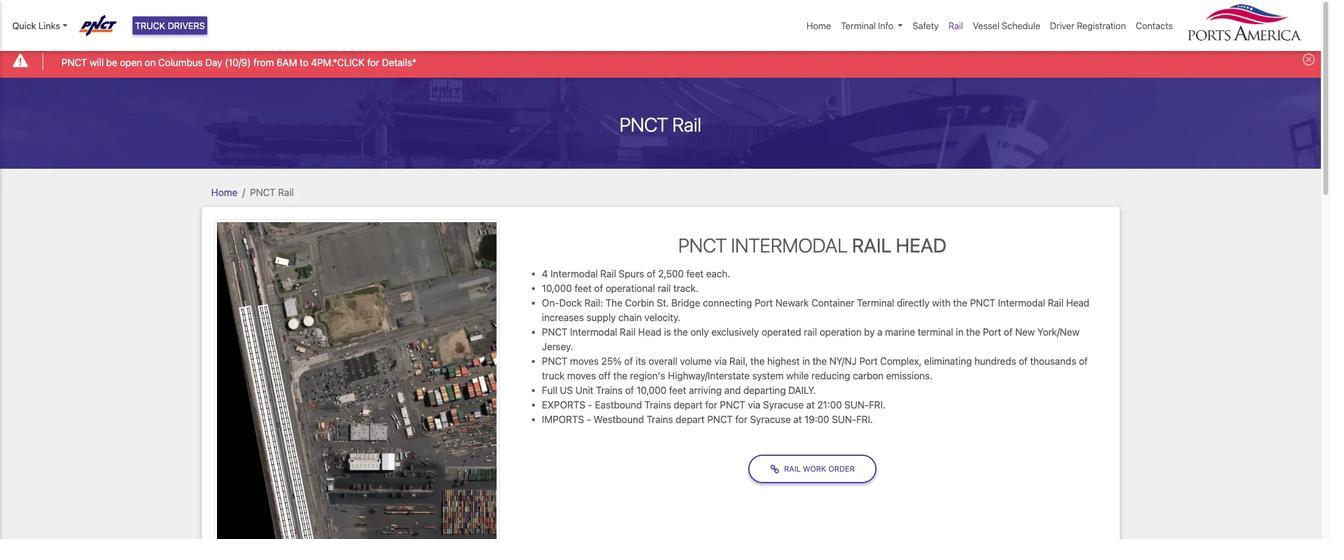 Task type: vqa. For each thing, say whether or not it's contained in the screenshot.
"07114"
no



Task type: locate. For each thing, give the bounding box(es) containing it.
contacts
[[1136, 20, 1173, 31]]

terminal up "a"
[[857, 298, 895, 309]]

of right spurs
[[647, 269, 656, 280]]

0 vertical spatial fri.
[[869, 400, 886, 411]]

0 horizontal spatial home link
[[211, 187, 238, 198]]

2 vertical spatial feet
[[669, 386, 686, 396]]

feet up track.
[[687, 269, 704, 280]]

eliminating
[[924, 356, 972, 367]]

with
[[932, 298, 951, 309]]

for down and
[[736, 415, 748, 426]]

of
[[647, 269, 656, 280], [594, 283, 603, 294], [1004, 327, 1013, 338], [624, 356, 633, 367], [1019, 356, 1028, 367], [1079, 356, 1088, 367], [625, 386, 634, 396]]

rail link
[[944, 14, 968, 37]]

track.
[[674, 283, 699, 294]]

pnct intermodal rail head
[[678, 234, 947, 257]]

0 vertical spatial at
[[807, 400, 815, 411]]

rail up "st." at the bottom
[[658, 283, 671, 294]]

intermodal
[[731, 234, 848, 257], [551, 269, 598, 280], [998, 298, 1046, 309], [570, 327, 617, 338]]

connecting
[[703, 298, 752, 309]]

eastbound
[[595, 400, 642, 411]]

corbin
[[625, 298, 654, 309]]

head up york/new
[[1066, 298, 1090, 309]]

jersey.
[[542, 342, 573, 353]]

via
[[715, 356, 727, 367], [748, 400, 761, 411]]

2,500
[[658, 269, 684, 280]]

0 vertical spatial depart
[[674, 400, 703, 411]]

the up system
[[751, 356, 765, 367]]

for left details*
[[367, 57, 380, 68]]

home link
[[802, 14, 836, 37], [211, 187, 238, 198]]

carbon
[[853, 371, 884, 382]]

- right the imports
[[587, 415, 591, 426]]

rail image
[[214, 219, 500, 540]]

0 vertical spatial 10,000
[[542, 283, 572, 294]]

0 vertical spatial rail
[[658, 283, 671, 294]]

sun-
[[845, 400, 869, 411], [832, 415, 857, 426]]

driver registration
[[1050, 20, 1126, 31]]

terminal left info
[[841, 20, 876, 31]]

highway/interstate
[[668, 371, 750, 382]]

trains right westbound
[[647, 415, 673, 426]]

trains down off
[[596, 386, 623, 396]]

0 horizontal spatial for
[[367, 57, 380, 68]]

1 horizontal spatial via
[[748, 400, 761, 411]]

moves up off
[[570, 356, 599, 367]]

quick links
[[12, 20, 60, 31]]

0 vertical spatial head
[[896, 234, 947, 257]]

rail right operated
[[804, 327, 817, 338]]

1 vertical spatial terminal
[[857, 298, 895, 309]]

0 horizontal spatial feet
[[575, 283, 592, 294]]

0 horizontal spatial via
[[715, 356, 727, 367]]

at left 19:00
[[794, 415, 802, 426]]

via left rail,
[[715, 356, 727, 367]]

overall
[[649, 356, 678, 367]]

trains down the region's
[[645, 400, 671, 411]]

2 horizontal spatial feet
[[687, 269, 704, 280]]

1 horizontal spatial home link
[[802, 14, 836, 37]]

of left new
[[1004, 327, 1013, 338]]

0 vertical spatial home link
[[802, 14, 836, 37]]

sun- right 21:00
[[845, 400, 869, 411]]

0 horizontal spatial pnct rail
[[250, 187, 294, 198]]

for inside alert
[[367, 57, 380, 68]]

0 vertical spatial terminal
[[841, 20, 876, 31]]

imports
[[542, 415, 584, 426]]

increases
[[542, 313, 584, 323]]

1 horizontal spatial head
[[896, 234, 947, 257]]

st.
[[657, 298, 669, 309]]

pnct
[[62, 57, 87, 68], [620, 113, 668, 136], [250, 187, 276, 198], [678, 234, 727, 257], [970, 298, 996, 309], [542, 327, 568, 338], [542, 356, 568, 367], [720, 400, 746, 411], [707, 415, 733, 426]]

on
[[145, 57, 156, 68]]

terminal info
[[841, 20, 894, 31]]

1 horizontal spatial 10,000
[[637, 386, 667, 396]]

in
[[956, 327, 964, 338], [803, 356, 810, 367]]

truck drivers link
[[133, 16, 208, 35]]

1 horizontal spatial home
[[807, 20, 831, 31]]

terminal inside the 4 intermodal rail spurs of 2,500 feet each. 10,000 feet of operational rail track. on-dock rail:  the corbin st. bridge connecting port newark container terminal directly with the pnct intermodal rail head increases supply chain velocity. pnct intermodal rail head is the only exclusively operated rail operation by a marine terminal in the port of new york/new jersey. pnct moves 25% of its overall volume via rail, the highest in the ny/nj port complex, eliminating hundreds of thousands of truck moves off the region's highway/interstate system while reducing carbon emissions. full us unit trains of 10,000 feet arriving and departing daily. exports - eastbound trains depart for pnct via syracuse at 21:00 sun-fri. imports - westbound trains depart pnct for syracuse at 19:00 sun-fri.
[[857, 298, 895, 309]]

in up while
[[803, 356, 810, 367]]

us
[[560, 386, 573, 396]]

1 vertical spatial fri.
[[857, 415, 873, 426]]

marine
[[885, 327, 915, 338]]

for
[[367, 57, 380, 68], [705, 400, 718, 411], [736, 415, 748, 426]]

in right terminal
[[956, 327, 964, 338]]

2 horizontal spatial for
[[736, 415, 748, 426]]

1 horizontal spatial pnct rail
[[620, 113, 702, 136]]

terminal
[[918, 327, 954, 338]]

feet
[[687, 269, 704, 280], [575, 283, 592, 294], [669, 386, 686, 396]]

ny/nj
[[830, 356, 857, 367]]

intermodal up new
[[998, 298, 1046, 309]]

close image
[[1303, 54, 1315, 66]]

1 vertical spatial home link
[[211, 187, 238, 198]]

1 horizontal spatial for
[[705, 400, 718, 411]]

feet left arriving
[[669, 386, 686, 396]]

1 vertical spatial pnct rail
[[250, 187, 294, 198]]

pnct rail
[[620, 113, 702, 136], [250, 187, 294, 198]]

2 horizontal spatial port
[[983, 327, 1002, 338]]

unit
[[576, 386, 594, 396]]

10,000 down the region's
[[637, 386, 667, 396]]

highest
[[767, 356, 800, 367]]

2 horizontal spatial head
[[1066, 298, 1090, 309]]

pnct will be open on columbus day (10/9) from 6am to 4pm.*click for details* alert
[[0, 45, 1321, 78]]

york/new
[[1038, 327, 1080, 338]]

- down unit
[[588, 400, 593, 411]]

thousands
[[1030, 356, 1077, 367]]

sun- down 21:00
[[832, 415, 857, 426]]

0 vertical spatial pnct rail
[[620, 113, 702, 136]]

for down arriving
[[705, 400, 718, 411]]

0 horizontal spatial rail
[[658, 283, 671, 294]]

0 vertical spatial -
[[588, 400, 593, 411]]

hundreds
[[975, 356, 1017, 367]]

open
[[120, 57, 142, 68]]

container
[[812, 298, 855, 309]]

its
[[636, 356, 646, 367]]

0 vertical spatial trains
[[596, 386, 623, 396]]

truck
[[542, 371, 565, 382]]

port
[[755, 298, 773, 309], [983, 327, 1002, 338], [860, 356, 878, 367]]

1 vertical spatial home
[[211, 187, 238, 198]]

port left newark
[[755, 298, 773, 309]]

10,000 up on-
[[542, 283, 572, 294]]

the
[[953, 298, 968, 309], [674, 327, 688, 338], [966, 327, 981, 338], [751, 356, 765, 367], [813, 356, 827, 367], [613, 371, 628, 382]]

2 vertical spatial head
[[638, 327, 662, 338]]

feet up rail:
[[575, 283, 592, 294]]

link image
[[770, 465, 784, 475]]

0 vertical spatial home
[[807, 20, 831, 31]]

1 vertical spatial feet
[[575, 283, 592, 294]]

trains
[[596, 386, 623, 396], [645, 400, 671, 411], [647, 415, 673, 426]]

port up hundreds
[[983, 327, 1002, 338]]

while
[[787, 371, 809, 382]]

0 horizontal spatial in
[[803, 356, 810, 367]]

1 horizontal spatial feet
[[669, 386, 686, 396]]

1 vertical spatial rail
[[804, 327, 817, 338]]

of left 'its'
[[624, 356, 633, 367]]

port up carbon
[[860, 356, 878, 367]]

pnct inside alert
[[62, 57, 87, 68]]

0 horizontal spatial port
[[755, 298, 773, 309]]

rail work order
[[784, 465, 855, 474]]

registration
[[1077, 20, 1126, 31]]

work
[[803, 465, 827, 474]]

exclusively
[[712, 327, 759, 338]]

via down departing
[[748, 400, 761, 411]]

vessel schedule
[[973, 20, 1041, 31]]

departing
[[744, 386, 786, 396]]

0 vertical spatial port
[[755, 298, 773, 309]]

fri.
[[869, 400, 886, 411], [857, 415, 873, 426]]

2 vertical spatial trains
[[647, 415, 673, 426]]

will
[[90, 57, 104, 68]]

0 vertical spatial via
[[715, 356, 727, 367]]

westbound
[[594, 415, 644, 426]]

1 horizontal spatial port
[[860, 356, 878, 367]]

truck
[[135, 20, 165, 31]]

at up 19:00
[[807, 400, 815, 411]]

terminal
[[841, 20, 876, 31], [857, 298, 895, 309]]

of right hundreds
[[1019, 356, 1028, 367]]

1 vertical spatial head
[[1066, 298, 1090, 309]]

terminal info link
[[836, 14, 908, 37]]

1 horizontal spatial in
[[956, 327, 964, 338]]

emissions.
[[886, 371, 933, 382]]

0 horizontal spatial home
[[211, 187, 238, 198]]

moves up unit
[[567, 371, 596, 382]]

from
[[253, 57, 274, 68]]

1 vertical spatial at
[[794, 415, 802, 426]]

home
[[807, 20, 831, 31], [211, 187, 238, 198]]

rail
[[658, 283, 671, 294], [804, 327, 817, 338]]

-
[[588, 400, 593, 411], [587, 415, 591, 426]]

the up hundreds
[[966, 327, 981, 338]]

syracuse
[[763, 400, 804, 411], [750, 415, 791, 426]]

4pm.*click
[[311, 57, 365, 68]]

0 vertical spatial for
[[367, 57, 380, 68]]

head up the directly
[[896, 234, 947, 257]]

0 vertical spatial feet
[[687, 269, 704, 280]]

daily.
[[789, 386, 816, 396]]

head left is
[[638, 327, 662, 338]]



Task type: describe. For each thing, give the bounding box(es) containing it.
vessel schedule link
[[968, 14, 1046, 37]]

the right is
[[674, 327, 688, 338]]

1 vertical spatial moves
[[567, 371, 596, 382]]

rail:
[[585, 298, 603, 309]]

is
[[664, 327, 671, 338]]

newark
[[776, 298, 809, 309]]

full
[[542, 386, 558, 396]]

the right with on the right bottom
[[953, 298, 968, 309]]

on-
[[542, 298, 559, 309]]

quick links link
[[12, 19, 67, 33]]

links
[[39, 20, 60, 31]]

0 horizontal spatial 10,000
[[542, 283, 572, 294]]

0 horizontal spatial at
[[794, 415, 802, 426]]

and
[[725, 386, 741, 396]]

1 vertical spatial trains
[[645, 400, 671, 411]]

intermodal right 4
[[551, 269, 598, 280]]

operational
[[606, 283, 655, 294]]

system
[[752, 371, 784, 382]]

drivers
[[168, 20, 205, 31]]

driver registration link
[[1046, 14, 1131, 37]]

4 intermodal rail spurs of 2,500 feet each. 10,000 feet of operational rail track. on-dock rail:  the corbin st. bridge connecting port newark container terminal directly with the pnct intermodal rail head increases supply chain velocity. pnct intermodal rail head is the only exclusively operated rail operation by a marine terminal in the port of new york/new jersey. pnct moves 25% of its overall volume via rail, the highest in the ny/nj port complex, eliminating hundreds of thousands of truck moves off the region's highway/interstate system while reducing carbon emissions. full us unit trains of 10,000 feet arriving and departing daily. exports - eastbound trains depart for pnct via syracuse at 21:00 sun-fri. imports - westbound trains depart pnct for syracuse at 19:00 sun-fri.
[[542, 269, 1090, 426]]

6am
[[277, 57, 297, 68]]

off
[[599, 371, 611, 382]]

1 vertical spatial -
[[587, 415, 591, 426]]

spurs
[[619, 269, 644, 280]]

0 vertical spatial syracuse
[[763, 400, 804, 411]]

1 vertical spatial in
[[803, 356, 810, 367]]

intermodal down supply
[[570, 327, 617, 338]]

of up rail:
[[594, 283, 603, 294]]

by
[[864, 327, 875, 338]]

1 horizontal spatial rail
[[804, 327, 817, 338]]

bridge
[[672, 298, 700, 309]]

25%
[[602, 356, 622, 367]]

0 vertical spatial sun-
[[845, 400, 869, 411]]

the up reducing
[[813, 356, 827, 367]]

quick
[[12, 20, 36, 31]]

complex,
[[880, 356, 922, 367]]

1 vertical spatial 10,000
[[637, 386, 667, 396]]

only
[[691, 327, 709, 338]]

2 vertical spatial for
[[736, 415, 748, 426]]

1 vertical spatial sun-
[[832, 415, 857, 426]]

order
[[829, 465, 855, 474]]

dock
[[559, 298, 582, 309]]

volume
[[680, 356, 712, 367]]

0 vertical spatial in
[[956, 327, 964, 338]]

operated
[[762, 327, 802, 338]]

4
[[542, 269, 548, 280]]

1 vertical spatial depart
[[676, 415, 705, 426]]

each.
[[706, 269, 730, 280]]

1 vertical spatial port
[[983, 327, 1002, 338]]

19:00
[[805, 415, 830, 426]]

schedule
[[1002, 20, 1041, 31]]

1 vertical spatial for
[[705, 400, 718, 411]]

driver
[[1050, 20, 1075, 31]]

rail work order link
[[748, 455, 877, 484]]

0 vertical spatial moves
[[570, 356, 599, 367]]

0 horizontal spatial head
[[638, 327, 662, 338]]

to
[[300, 57, 309, 68]]

region's
[[630, 371, 666, 382]]

1 horizontal spatial at
[[807, 400, 815, 411]]

be
[[106, 57, 117, 68]]

a
[[878, 327, 883, 338]]

of right thousands
[[1079, 356, 1088, 367]]

rail inside 'link'
[[784, 465, 801, 474]]

1 vertical spatial syracuse
[[750, 415, 791, 426]]

of up eastbound
[[625, 386, 634, 396]]

reducing
[[812, 371, 851, 382]]

safety link
[[908, 14, 944, 37]]

contacts link
[[1131, 14, 1178, 37]]

21:00
[[818, 400, 842, 411]]

operation
[[820, 327, 862, 338]]

day
[[205, 57, 222, 68]]

safety
[[913, 20, 939, 31]]

rail,
[[730, 356, 748, 367]]

intermodal up newark
[[731, 234, 848, 257]]

2 vertical spatial port
[[860, 356, 878, 367]]

columbus
[[158, 57, 203, 68]]

truck drivers
[[135, 20, 205, 31]]

vessel
[[973, 20, 1000, 31]]

chain
[[618, 313, 642, 323]]

1 vertical spatial via
[[748, 400, 761, 411]]

pnct will be open on columbus day (10/9) from 6am to 4pm.*click for details* link
[[62, 55, 417, 70]]

the
[[606, 298, 623, 309]]

exports
[[542, 400, 586, 411]]

velocity.
[[645, 313, 681, 323]]

the right off
[[613, 371, 628, 382]]

directly
[[897, 298, 930, 309]]

terminal inside terminal info link
[[841, 20, 876, 31]]

pnct will be open on columbus day (10/9) from 6am to 4pm.*click for details*
[[62, 57, 417, 68]]

new
[[1016, 327, 1035, 338]]

arriving
[[689, 386, 722, 396]]

supply
[[587, 313, 616, 323]]



